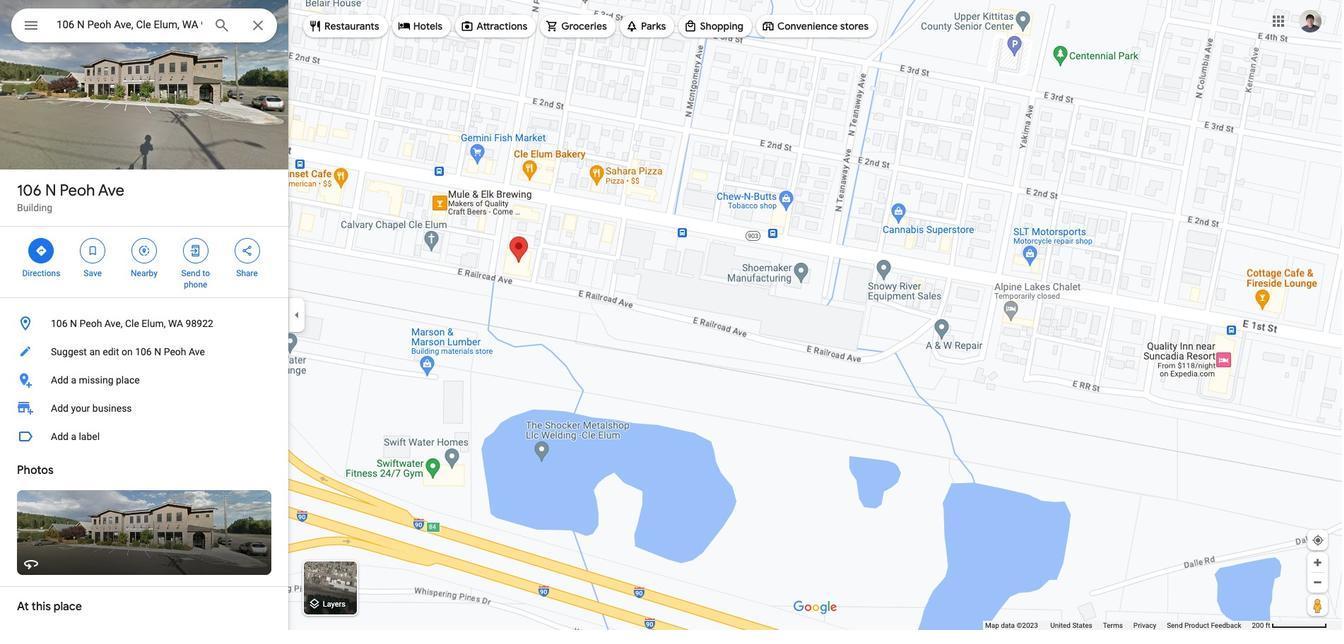 Task type: describe. For each thing, give the bounding box(es) containing it.
business
[[92, 403, 132, 414]]

peoh for ave,
[[80, 318, 102, 329]]

restaurants button
[[303, 9, 388, 43]]

suggest
[[51, 346, 87, 358]]

convenience stores
[[778, 20, 869, 33]]

a for label
[[71, 431, 76, 443]]

product
[[1185, 622, 1210, 630]]

privacy button
[[1134, 621, 1157, 631]]

send product feedback
[[1167, 622, 1242, 630]]


[[189, 243, 202, 259]]

united states button
[[1051, 621, 1093, 631]]

wa
[[168, 318, 183, 329]]

terms
[[1103, 622, 1123, 630]]

states
[[1073, 622, 1093, 630]]

groceries button
[[540, 9, 616, 43]]

peoh for ave
[[60, 181, 95, 201]]

200
[[1252, 622, 1264, 630]]

attractions button
[[455, 9, 536, 43]]

show street view coverage image
[[1308, 595, 1328, 616]]

layers
[[323, 600, 346, 610]]

google account: nolan park  
(nolan.park@adept.ai) image
[[1299, 10, 1322, 32]]

parks
[[641, 20, 666, 33]]

106 n peoh ave, cle elum, wa 98922
[[51, 318, 213, 329]]

an
[[89, 346, 100, 358]]

0 horizontal spatial place
[[54, 600, 82, 614]]

label
[[79, 431, 100, 443]]

106 n peoh ave building
[[17, 181, 124, 214]]

this
[[32, 600, 51, 614]]

add your business
[[51, 403, 132, 414]]

add a missing place button
[[0, 366, 288, 394]]

terms button
[[1103, 621, 1123, 631]]

building
[[17, 202, 52, 214]]

add for add a label
[[51, 431, 69, 443]]

106 n peoh ave, cle elum, wa 98922 button
[[0, 310, 288, 338]]

convenience stores button
[[757, 9, 877, 43]]

send to phone
[[181, 269, 210, 290]]

zoom in image
[[1313, 558, 1323, 568]]

directions
[[22, 269, 60, 279]]

ft
[[1266, 622, 1271, 630]]

save
[[84, 269, 102, 279]]

add for add your business
[[51, 403, 69, 414]]

restaurants
[[325, 20, 379, 33]]

suggest an edit on 106 n peoh ave
[[51, 346, 205, 358]]

hotels button
[[392, 9, 451, 43]]

collapse side panel image
[[289, 308, 305, 323]]

to
[[202, 269, 210, 279]]

200 ft
[[1252, 622, 1271, 630]]

add a label button
[[0, 423, 288, 451]]

edit
[[103, 346, 119, 358]]

share
[[236, 269, 258, 279]]

zoom out image
[[1313, 578, 1323, 588]]

shopping
[[700, 20, 744, 33]]

 button
[[11, 8, 51, 45]]

106 N Peoh Ave, Cle Elum, WA 98922 field
[[11, 8, 277, 42]]

united
[[1051, 622, 1071, 630]]

map
[[986, 622, 999, 630]]

shopping button
[[679, 9, 752, 43]]


[[35, 243, 48, 259]]

none field inside 106 n peoh ave, cle elum, wa 98922 'field'
[[57, 16, 202, 33]]

attractions
[[477, 20, 528, 33]]

groceries
[[562, 20, 607, 33]]

peoh inside suggest an edit on 106 n peoh ave button
[[164, 346, 186, 358]]



Task type: vqa. For each thing, say whether or not it's contained in the screenshot.
ON
yes



Task type: locate. For each thing, give the bounding box(es) containing it.
2 vertical spatial 106
[[135, 346, 152, 358]]

0 vertical spatial n
[[45, 181, 56, 201]]

peoh left ave,
[[80, 318, 102, 329]]

0 vertical spatial send
[[181, 269, 200, 279]]

©2023
[[1017, 622, 1038, 630]]

106 inside 106 n peoh ave building
[[17, 181, 42, 201]]

photos
[[17, 464, 54, 478]]

send
[[181, 269, 200, 279], [1167, 622, 1183, 630]]

on
[[122, 346, 133, 358]]

a left missing
[[71, 375, 76, 386]]

106 up suggest
[[51, 318, 68, 329]]

phone
[[184, 280, 207, 290]]

3 add from the top
[[51, 431, 69, 443]]

 search field
[[11, 8, 277, 45]]

a left label
[[71, 431, 76, 443]]

n up suggest
[[70, 318, 77, 329]]

0 vertical spatial 106
[[17, 181, 42, 201]]

suggest an edit on 106 n peoh ave button
[[0, 338, 288, 366]]

send up phone
[[181, 269, 200, 279]]

google maps element
[[0, 0, 1343, 631]]

send product feedback button
[[1167, 621, 1242, 631]]

add down suggest
[[51, 375, 69, 386]]

n
[[45, 181, 56, 201], [70, 318, 77, 329], [154, 346, 161, 358]]

2 horizontal spatial 106
[[135, 346, 152, 358]]

ave inside button
[[189, 346, 205, 358]]

0 vertical spatial a
[[71, 375, 76, 386]]

2 add from the top
[[51, 403, 69, 414]]

a
[[71, 375, 76, 386], [71, 431, 76, 443]]

send inside send to phone
[[181, 269, 200, 279]]

0 horizontal spatial ave
[[98, 181, 124, 201]]

send left product
[[1167, 622, 1183, 630]]

0 vertical spatial place
[[116, 375, 140, 386]]

1 vertical spatial place
[[54, 600, 82, 614]]

106 inside suggest an edit on 106 n peoh ave button
[[135, 346, 152, 358]]

0 vertical spatial add
[[51, 375, 69, 386]]

place right this
[[54, 600, 82, 614]]

1 horizontal spatial place
[[116, 375, 140, 386]]

2 vertical spatial add
[[51, 431, 69, 443]]

106 for ave
[[17, 181, 42, 201]]

stores
[[840, 20, 869, 33]]

peoh inside 106 n peoh ave, cle elum, wa 98922 button
[[80, 318, 102, 329]]

1 vertical spatial ave
[[189, 346, 205, 358]]

2 horizontal spatial n
[[154, 346, 161, 358]]

united states
[[1051, 622, 1093, 630]]

add a missing place
[[51, 375, 140, 386]]

peoh down wa
[[164, 346, 186, 358]]

footer
[[986, 621, 1252, 631]]

0 horizontal spatial n
[[45, 181, 56, 201]]

106 right on
[[135, 346, 152, 358]]

show your location image
[[1312, 534, 1325, 547]]


[[23, 16, 40, 35]]

place inside add a missing place button
[[116, 375, 140, 386]]

a for missing
[[71, 375, 76, 386]]

0 horizontal spatial send
[[181, 269, 200, 279]]

ave up 
[[98, 181, 124, 201]]

missing
[[79, 375, 114, 386]]


[[241, 243, 254, 259]]

1 vertical spatial send
[[1167, 622, 1183, 630]]

nearby
[[131, 269, 158, 279]]

1 vertical spatial peoh
[[80, 318, 102, 329]]

send for send to phone
[[181, 269, 200, 279]]

send for send product feedback
[[1167, 622, 1183, 630]]

n inside suggest an edit on 106 n peoh ave button
[[154, 346, 161, 358]]

data
[[1001, 622, 1015, 630]]

98922
[[186, 318, 213, 329]]

peoh inside 106 n peoh ave building
[[60, 181, 95, 201]]

add for add a missing place
[[51, 375, 69, 386]]

at
[[17, 600, 29, 614]]

footer inside google maps element
[[986, 621, 1252, 631]]

1 horizontal spatial send
[[1167, 622, 1183, 630]]

2 vertical spatial n
[[154, 346, 161, 358]]

2 a from the top
[[71, 431, 76, 443]]

parks button
[[620, 9, 675, 43]]

feedback
[[1211, 622, 1242, 630]]

ave
[[98, 181, 124, 201], [189, 346, 205, 358]]

1 horizontal spatial 106
[[51, 318, 68, 329]]

add
[[51, 375, 69, 386], [51, 403, 69, 414], [51, 431, 69, 443]]

1 add from the top
[[51, 375, 69, 386]]

n for ave
[[45, 181, 56, 201]]

your
[[71, 403, 90, 414]]

place
[[116, 375, 140, 386], [54, 600, 82, 614]]

add left your
[[51, 403, 69, 414]]

send inside button
[[1167, 622, 1183, 630]]

ave,
[[105, 318, 123, 329]]

1 a from the top
[[71, 375, 76, 386]]

elum,
[[142, 318, 166, 329]]

106 inside 106 n peoh ave, cle elum, wa 98922 button
[[51, 318, 68, 329]]

1 vertical spatial 106
[[51, 318, 68, 329]]

1 horizontal spatial n
[[70, 318, 77, 329]]

add a label
[[51, 431, 100, 443]]

n inside 106 n peoh ave building
[[45, 181, 56, 201]]

cle
[[125, 318, 139, 329]]

map data ©2023
[[986, 622, 1040, 630]]

place down suggest an edit on 106 n peoh ave on the bottom left of the page
[[116, 375, 140, 386]]

footer containing map data ©2023
[[986, 621, 1252, 631]]

n down elum,
[[154, 346, 161, 358]]

at this place
[[17, 600, 82, 614]]

1 vertical spatial a
[[71, 431, 76, 443]]

None field
[[57, 16, 202, 33]]

106 for ave,
[[51, 318, 68, 329]]

1 vertical spatial add
[[51, 403, 69, 414]]

peoh
[[60, 181, 95, 201], [80, 318, 102, 329], [164, 346, 186, 358]]


[[138, 243, 151, 259]]

106 n peoh ave main content
[[0, 0, 288, 631]]

add left label
[[51, 431, 69, 443]]

privacy
[[1134, 622, 1157, 630]]

0 vertical spatial peoh
[[60, 181, 95, 201]]

1 vertical spatial n
[[70, 318, 77, 329]]

add your business link
[[0, 394, 288, 423]]

n for ave,
[[70, 318, 77, 329]]

1 horizontal spatial ave
[[189, 346, 205, 358]]

peoh up 
[[60, 181, 95, 201]]

n up "building"
[[45, 181, 56, 201]]


[[86, 243, 99, 259]]

0 vertical spatial ave
[[98, 181, 124, 201]]

ave down 98922
[[189, 346, 205, 358]]

actions for 106 n peoh ave region
[[0, 227, 288, 298]]

106
[[17, 181, 42, 201], [51, 318, 68, 329], [135, 346, 152, 358]]

200 ft button
[[1252, 622, 1328, 630]]

106 up "building"
[[17, 181, 42, 201]]

n inside 106 n peoh ave, cle elum, wa 98922 button
[[70, 318, 77, 329]]

hotels
[[413, 20, 443, 33]]

ave inside 106 n peoh ave building
[[98, 181, 124, 201]]

0 horizontal spatial 106
[[17, 181, 42, 201]]

convenience
[[778, 20, 838, 33]]

2 vertical spatial peoh
[[164, 346, 186, 358]]



